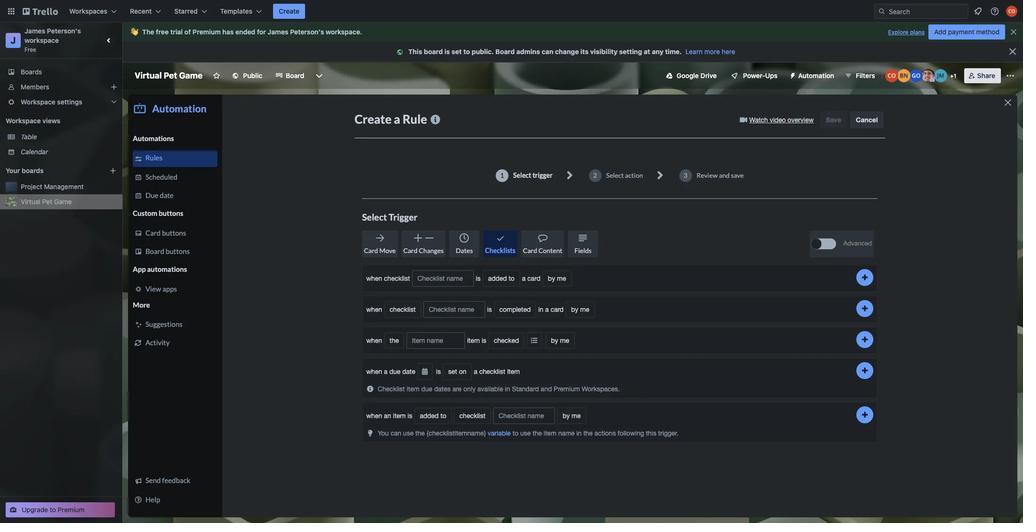 Task type: vqa. For each thing, say whether or not it's contained in the screenshot.
bottom Game
yes



Task type: locate. For each thing, give the bounding box(es) containing it.
this member is an admin of this board. image
[[931, 78, 935, 82]]

templates
[[220, 7, 253, 15]]

0 horizontal spatial sm image
[[395, 48, 409, 57]]

visibility
[[591, 48, 618, 56]]

0 vertical spatial board
[[496, 48, 515, 56]]

any
[[652, 48, 664, 56]]

share
[[978, 72, 996, 80]]

automation
[[799, 72, 835, 80]]

this
[[409, 48, 422, 56]]

workspace up table
[[6, 117, 41, 125]]

project
[[21, 183, 42, 191]]

workspace views
[[6, 117, 60, 125]]

0 vertical spatial to
[[464, 48, 470, 56]]

premium right upgrade
[[58, 506, 85, 514]]

premium right of
[[193, 28, 221, 36]]

add payment method button
[[929, 24, 1006, 40]]

primary element
[[0, 0, 1024, 23]]

peterson's down create "button"
[[290, 28, 324, 36]]

0 vertical spatial christina overa (christinaovera) image
[[1007, 6, 1018, 17]]

peterson's down "back to home" image
[[47, 27, 81, 35]]

open information menu image
[[991, 7, 1000, 16]]

peterson's
[[47, 27, 81, 35], [290, 28, 324, 36]]

to right set
[[464, 48, 470, 56]]

christina overa (christinaovera) image right open information menu image
[[1007, 6, 1018, 17]]

0 vertical spatial virtual pet game
[[135, 71, 203, 81]]

0 horizontal spatial james
[[24, 27, 45, 35]]

upgrade
[[22, 506, 48, 514]]

1 horizontal spatial game
[[179, 71, 203, 81]]

add board image
[[109, 167, 117, 175]]

james inside banner
[[268, 28, 289, 36]]

sm image for this board is set to public. board admins can change its visibility setting at any time.
[[395, 48, 409, 57]]

christina overa (christinaovera) image
[[1007, 6, 1018, 17], [885, 69, 899, 82]]

learn more here link
[[682, 48, 736, 56]]

virtual pet game
[[135, 71, 203, 81], [21, 198, 72, 206]]

workspace navigation collapse icon image
[[103, 34, 116, 47]]

filters button
[[842, 68, 878, 83]]

board
[[496, 48, 515, 56], [286, 72, 304, 80]]

pet
[[164, 71, 177, 81], [42, 198, 52, 206]]

1 horizontal spatial workspace
[[326, 28, 360, 36]]

time.
[[665, 48, 682, 56]]

1 vertical spatial premium
[[58, 506, 85, 514]]

banner
[[122, 23, 1024, 41]]

0 vertical spatial workspace
[[326, 28, 360, 36]]

1
[[954, 73, 957, 80]]

virtual down "project"
[[21, 198, 40, 206]]

0 vertical spatial virtual
[[135, 71, 162, 81]]

game
[[179, 71, 203, 81], [54, 198, 72, 206]]

0 horizontal spatial christina overa (christinaovera) image
[[885, 69, 899, 82]]

virtual
[[135, 71, 162, 81], [21, 198, 40, 206]]

members
[[21, 83, 49, 91]]

premium
[[193, 28, 221, 36], [58, 506, 85, 514]]

1 horizontal spatial premium
[[193, 28, 221, 36]]

explore
[[889, 29, 909, 36]]

workspace down 'members'
[[21, 98, 55, 106]]

peterson's inside the james peterson's workspace free
[[47, 27, 81, 35]]

explore plans button
[[889, 27, 925, 38]]

1 horizontal spatial james
[[268, 28, 289, 36]]

to
[[464, 48, 470, 56], [50, 506, 56, 514]]

1 vertical spatial board
[[286, 72, 304, 80]]

pet down trial
[[164, 71, 177, 81]]

public button
[[226, 68, 268, 83]]

sm image inside "automation" button
[[786, 68, 799, 81]]

boards
[[22, 167, 44, 175]]

game inside text box
[[179, 71, 203, 81]]

workspace
[[21, 98, 55, 106], [6, 117, 41, 125]]

0 horizontal spatial board
[[286, 72, 304, 80]]

1 vertical spatial to
[[50, 506, 56, 514]]

james
[[24, 27, 45, 35], [268, 28, 289, 36]]

workspace
[[326, 28, 360, 36], [24, 36, 59, 44]]

0 horizontal spatial to
[[50, 506, 56, 514]]

sm image
[[395, 48, 409, 57], [786, 68, 799, 81]]

method
[[977, 28, 1000, 36]]

filters
[[856, 72, 876, 80]]

virtual down the
[[135, 71, 162, 81]]

more
[[705, 48, 720, 56]]

christina overa (christinaovera) image left "gary orlando (garyorlando)" 'image'
[[885, 69, 899, 82]]

google drive icon image
[[667, 73, 673, 79]]

sm image left 'board'
[[395, 48, 409, 57]]

for
[[257, 28, 266, 36]]

power-ups
[[743, 72, 778, 80]]

0 horizontal spatial virtual pet game
[[21, 198, 72, 206]]

1 horizontal spatial christina overa (christinaovera) image
[[1007, 6, 1018, 17]]

customize views image
[[315, 71, 324, 81]]

public
[[243, 72, 262, 80]]

Search field
[[886, 4, 969, 18]]

1 vertical spatial sm image
[[786, 68, 799, 81]]

workspace inside popup button
[[21, 98, 55, 106]]

1 vertical spatial workspace
[[24, 36, 59, 44]]

j
[[11, 35, 16, 46]]

sm image right ups
[[786, 68, 799, 81]]

sm image for automation
[[786, 68, 799, 81]]

0 vertical spatial sm image
[[395, 48, 409, 57]]

1 horizontal spatial virtual
[[135, 71, 162, 81]]

game down management
[[54, 198, 72, 206]]

google
[[677, 72, 699, 80]]

search image
[[879, 8, 886, 15]]

0 horizontal spatial premium
[[58, 506, 85, 514]]

.
[[360, 28, 362, 36]]

1 horizontal spatial virtual pet game
[[135, 71, 203, 81]]

your boards with 2 items element
[[6, 165, 95, 177]]

members link
[[0, 80, 122, 95]]

boards link
[[0, 65, 122, 80]]

0 horizontal spatial pet
[[42, 198, 52, 206]]

virtual pet game down free
[[135, 71, 203, 81]]

workspace settings button
[[0, 95, 122, 110]]

1 horizontal spatial sm image
[[786, 68, 799, 81]]

show menu image
[[1006, 71, 1016, 81]]

virtual inside text box
[[135, 71, 162, 81]]

table link
[[21, 132, 117, 142]]

1 horizontal spatial peterson's
[[290, 28, 324, 36]]

set
[[452, 48, 462, 56]]

change
[[555, 48, 579, 56]]

plans
[[911, 29, 925, 36]]

table
[[21, 133, 37, 141]]

board left the customize views icon
[[286, 72, 304, 80]]

board right public.
[[496, 48, 515, 56]]

starred
[[174, 7, 198, 15]]

Board name text field
[[130, 68, 207, 83]]

ben nelson (bennelson96) image
[[898, 69, 911, 82]]

1 vertical spatial workspace
[[6, 117, 41, 125]]

1 vertical spatial pet
[[42, 198, 52, 206]]

upgrade to premium
[[22, 506, 85, 514]]

views
[[42, 117, 60, 125]]

1 horizontal spatial to
[[464, 48, 470, 56]]

workspaces
[[69, 7, 107, 15]]

0 horizontal spatial workspace
[[24, 36, 59, 44]]

project management link
[[21, 182, 117, 192]]

james up free
[[24, 27, 45, 35]]

1 horizontal spatial pet
[[164, 71, 177, 81]]

virtual pet game inside text box
[[135, 71, 203, 81]]

0 vertical spatial workspace
[[21, 98, 55, 106]]

setting
[[620, 48, 642, 56]]

1 vertical spatial christina overa (christinaovera) image
[[885, 69, 899, 82]]

0 horizontal spatial virtual
[[21, 198, 40, 206]]

pet down project management
[[42, 198, 52, 206]]

workspace for workspace views
[[6, 117, 41, 125]]

+ 1
[[951, 73, 957, 80]]

virtual pet game down project management
[[21, 198, 72, 206]]

to right upgrade
[[50, 506, 56, 514]]

0 vertical spatial game
[[179, 71, 203, 81]]

free
[[156, 28, 169, 36]]

1 vertical spatial game
[[54, 198, 72, 206]]

your
[[6, 167, 20, 175]]

james right the for
[[268, 28, 289, 36]]

0 vertical spatial pet
[[164, 71, 177, 81]]

game left star or unstar board image
[[179, 71, 203, 81]]

0 horizontal spatial peterson's
[[47, 27, 81, 35]]



Task type: describe. For each thing, give the bounding box(es) containing it.
workspace inside the james peterson's workspace free
[[24, 36, 59, 44]]

has
[[223, 28, 234, 36]]

+
[[951, 73, 954, 80]]

1 horizontal spatial board
[[496, 48, 515, 56]]

google drive button
[[661, 68, 723, 83]]

james peterson (jamespeterson93) image
[[922, 69, 935, 82]]

power-ups button
[[725, 68, 784, 83]]

learn
[[686, 48, 703, 56]]

its
[[581, 48, 589, 56]]

drive
[[701, 72, 717, 80]]

of
[[184, 28, 191, 36]]

explore plans
[[889, 29, 925, 36]]

boards
[[21, 68, 42, 76]]

can
[[542, 48, 554, 56]]

jeremy miller (jeremymiller198) image
[[934, 69, 948, 82]]

settings
[[57, 98, 82, 106]]

upgrade to premium link
[[6, 503, 115, 518]]

james peterson's workspace link
[[24, 27, 83, 44]]

1 vertical spatial virtual pet game
[[21, 198, 72, 206]]

add payment method
[[935, 28, 1000, 36]]

calendar link
[[21, 147, 117, 157]]

public.
[[472, 48, 494, 56]]

calendar
[[21, 148, 48, 156]]

google drive
[[677, 72, 717, 80]]

wave image
[[130, 28, 138, 36]]

pet inside text box
[[164, 71, 177, 81]]

payment
[[949, 28, 975, 36]]

trial
[[170, 28, 183, 36]]

here
[[722, 48, 736, 56]]

at
[[644, 48, 651, 56]]

workspace inside banner
[[326, 28, 360, 36]]

ended
[[236, 28, 255, 36]]

workspace for workspace settings
[[21, 98, 55, 106]]

board link
[[270, 68, 310, 83]]

power-
[[743, 72, 766, 80]]

share button
[[965, 68, 1002, 83]]

workspaces button
[[64, 4, 123, 19]]

recent button
[[124, 4, 167, 19]]

project management
[[21, 183, 84, 191]]

is
[[445, 48, 450, 56]]

board
[[424, 48, 443, 56]]

admins
[[517, 48, 540, 56]]

board inside "link"
[[286, 72, 304, 80]]

templates button
[[215, 4, 268, 19]]

create button
[[273, 4, 305, 19]]

james peterson's workspace free
[[24, 27, 83, 53]]

1 vertical spatial virtual
[[21, 198, 40, 206]]

banner containing 👋
[[122, 23, 1024, 41]]

0 notifications image
[[973, 6, 984, 17]]

james inside the james peterson's workspace free
[[24, 27, 45, 35]]

add
[[935, 28, 947, 36]]

0 vertical spatial premium
[[193, 28, 221, 36]]

management
[[44, 183, 84, 191]]

ups
[[766, 72, 778, 80]]

👋 the free trial of premium has ended for james peterson's workspace .
[[130, 28, 362, 36]]

👋
[[130, 28, 138, 36]]

starred button
[[169, 4, 213, 19]]

this board is set to public. board admins can change its visibility setting at any time. learn more here
[[409, 48, 736, 56]]

back to home image
[[23, 4, 58, 19]]

the
[[142, 28, 154, 36]]

recent
[[130, 7, 152, 15]]

0 horizontal spatial game
[[54, 198, 72, 206]]

gary orlando (garyorlando) image
[[910, 69, 923, 82]]

automation button
[[786, 68, 840, 83]]

star or unstar board image
[[213, 72, 221, 80]]

create
[[279, 7, 300, 15]]

workspace settings
[[21, 98, 82, 106]]

free
[[24, 46, 36, 53]]

j link
[[6, 33, 21, 48]]

virtual pet game link
[[21, 197, 117, 207]]

your boards
[[6, 167, 44, 175]]



